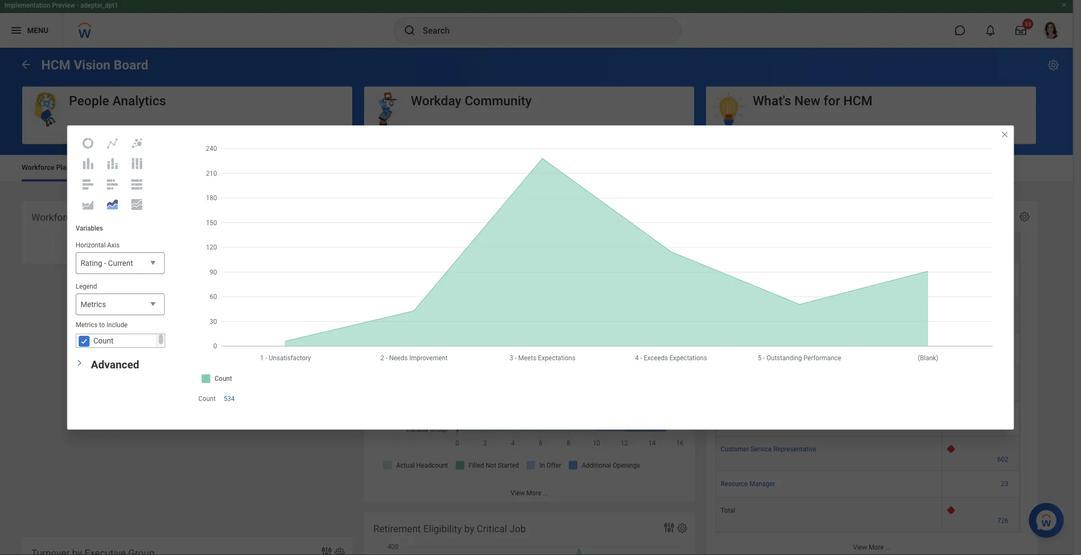 Task type: vqa. For each thing, say whether or not it's contained in the screenshot.
list containing Development Items
no



Task type: locate. For each thing, give the bounding box(es) containing it.
operations
[[776, 341, 807, 349]]

horizontal axis group
[[76, 241, 165, 275]]

people analytics button
[[22, 87, 352, 128]]

critical inside "element"
[[477, 523, 507, 535]]

organizational health
[[106, 163, 173, 172]]

director, technical operations
[[721, 341, 807, 349]]

0 vertical spatial fill
[[752, 212, 764, 223]]

1 horizontal spatial count
[[198, 395, 216, 403]]

critical for job
[[477, 523, 507, 535]]

view more ...
[[169, 243, 206, 251], [511, 490, 548, 497], [854, 544, 891, 552]]

0 vertical spatial ...
[[201, 243, 206, 251]]

manager
[[750, 481, 776, 488]]

preview
[[52, 2, 75, 9]]

0 horizontal spatial view
[[169, 243, 183, 251]]

time
[[716, 212, 738, 223]]

0 horizontal spatial ...
[[201, 243, 206, 251]]

vision
[[74, 57, 110, 73]]

0 vertical spatial hcm
[[41, 57, 70, 73]]

0 vertical spatial view
[[169, 243, 183, 251]]

1 horizontal spatial critical
[[767, 212, 797, 223]]

to right time
[[741, 212, 749, 223]]

fill down or
[[1006, 251, 1015, 259]]

1 horizontal spatial view
[[511, 490, 525, 497]]

- right preview
[[77, 2, 79, 9]]

... inside time to fill critical jobs "element"
[[886, 544, 891, 552]]

items selected list
[[786, 304, 803, 314]]

2 vertical spatial more
[[869, 544, 884, 552]]

advanced dialog
[[67, 125, 1015, 430]]

2 row from the top
[[716, 297, 1020, 332]]

workforce visibility
[[31, 212, 115, 223]]

...
[[201, 243, 206, 251], [543, 490, 548, 497], [886, 544, 891, 552]]

job
[[722, 251, 733, 259], [510, 523, 526, 535]]

2 horizontal spatial to
[[741, 212, 749, 223]]

people analytics
[[69, 93, 166, 108]]

2 horizontal spatial view
[[854, 544, 868, 552]]

hcm
[[41, 57, 70, 73], [844, 93, 873, 108]]

1 horizontal spatial fill
[[1006, 251, 1015, 259]]

to left include
[[99, 322, 105, 329]]

1 horizontal spatial ...
[[543, 490, 548, 497]]

fill inside "average days open or to fill"
[[1006, 251, 1015, 259]]

0 horizontal spatial -
[[77, 2, 79, 9]]

-
[[77, 2, 79, 9], [104, 259, 106, 268]]

fill
[[752, 212, 764, 223], [1006, 251, 1015, 259]]

1 vertical spatial view
[[511, 490, 525, 497]]

metrics up check small image on the left bottom of the page
[[76, 322, 98, 329]]

7 row from the top
[[716, 498, 1020, 533]]

1 horizontal spatial view more ... link
[[364, 484, 696, 502]]

close chart settings image
[[1001, 130, 1010, 139]]

workforce visibility element
[[22, 201, 353, 264]]

1 vertical spatial ...
[[543, 490, 548, 497]]

1 vertical spatial view more ...
[[511, 490, 548, 497]]

by
[[464, 523, 475, 535]]

1 vertical spatial metrics
[[76, 322, 98, 329]]

tab list containing workforce planning
[[11, 156, 1063, 182]]

view more ... inside time to fill critical jobs "element"
[[854, 544, 891, 552]]

hcm inside button
[[844, 93, 873, 108]]

metrics inside group
[[76, 322, 98, 329]]

more inside headcount plan to pipeline element
[[527, 490, 542, 497]]

metrics
[[81, 300, 106, 309], [76, 322, 98, 329]]

clustered column image
[[81, 157, 94, 170]]

1 vertical spatial -
[[104, 259, 106, 268]]

view
[[169, 243, 183, 251], [511, 490, 525, 497], [854, 544, 868, 552]]

what's new for hcm button
[[706, 87, 1037, 128]]

more
[[184, 243, 199, 251], [527, 490, 542, 497], [869, 544, 884, 552]]

belonging
[[195, 163, 226, 172]]

1 vertical spatial critical
[[477, 523, 507, 535]]

0 vertical spatial -
[[77, 2, 79, 9]]

0 vertical spatial view more ... link
[[22, 238, 353, 256]]

1 vertical spatial more
[[527, 490, 542, 497]]

2 vertical spatial view
[[854, 544, 868, 552]]

resource
[[721, 481, 748, 488]]

workday
[[411, 93, 462, 108]]

0 vertical spatial metrics
[[81, 300, 106, 309]]

to
[[445, 212, 454, 223], [741, 212, 749, 223], [99, 322, 105, 329]]

count left 534
[[198, 395, 216, 403]]

resource manager
[[721, 481, 776, 488]]

overlaid area image
[[81, 198, 94, 211]]

search image
[[403, 24, 416, 37]]

1 vertical spatial hcm
[[844, 93, 873, 108]]

job right by
[[510, 523, 526, 535]]

1 cell from the top
[[716, 367, 943, 402]]

check small image
[[77, 335, 90, 348]]

critical right by
[[477, 523, 507, 535]]

workforce
[[22, 163, 54, 172], [31, 212, 76, 223]]

cell
[[716, 367, 943, 402], [716, 402, 943, 437]]

to right plan
[[445, 212, 454, 223]]

workforce inside workforce visibility 'element'
[[31, 212, 76, 223]]

time to fill critical jobs
[[716, 212, 821, 223]]

to inside group
[[99, 322, 105, 329]]

2 horizontal spatial view more ... link
[[706, 539, 1038, 555]]

people
[[69, 93, 109, 108]]

view more ... inside headcount plan to pipeline element
[[511, 490, 548, 497]]

0 horizontal spatial view more ... link
[[22, 238, 353, 256]]

2 horizontal spatial more
[[869, 544, 884, 552]]

1 vertical spatial fill
[[1006, 251, 1015, 259]]

it helpdesk specialist list item
[[786, 304, 803, 314]]

to inside "element"
[[741, 212, 749, 223]]

1 vertical spatial view more ... link
[[364, 484, 696, 502]]

job profile
[[722, 251, 753, 259]]

workforce up variables on the top
[[31, 212, 76, 223]]

2 horizontal spatial ...
[[886, 544, 891, 552]]

1 vertical spatial workforce
[[31, 212, 76, 223]]

hcm right "for"
[[844, 93, 873, 108]]

view more ... link for headcount plan to pipeline
[[364, 484, 696, 502]]

metrics inside popup button
[[81, 300, 106, 309]]

0 horizontal spatial hcm
[[41, 57, 70, 73]]

more inside time to fill critical jobs "element"
[[869, 544, 884, 552]]

602
[[998, 456, 1009, 464]]

0 horizontal spatial to
[[99, 322, 105, 329]]

0 horizontal spatial view more ...
[[169, 243, 206, 251]]

&
[[228, 163, 232, 172]]

view more ... link for time to fill critical jobs
[[706, 539, 1038, 555]]

0 vertical spatial workforce
[[22, 163, 54, 172]]

... inside workforce visibility 'element'
[[201, 243, 206, 251]]

- right rating
[[104, 259, 106, 268]]

0 vertical spatial job
[[722, 251, 733, 259]]

602 button
[[998, 456, 1011, 464]]

metrics down legend
[[81, 300, 106, 309]]

0 horizontal spatial count
[[93, 336, 113, 345]]

0 horizontal spatial critical
[[477, 523, 507, 535]]

rating
[[81, 259, 102, 268]]

0 horizontal spatial fill
[[752, 212, 764, 223]]

customer service representative
[[721, 446, 817, 453]]

view inside time to fill critical jobs "element"
[[854, 544, 868, 552]]

current
[[108, 259, 133, 268]]

workforce left planning
[[22, 163, 54, 172]]

total
[[721, 507, 736, 515]]

4 row from the top
[[716, 402, 1020, 437]]

100% column image
[[130, 157, 143, 170]]

100% bar image
[[130, 178, 143, 191]]

stacked bar image
[[106, 178, 119, 191]]

0 horizontal spatial job
[[510, 523, 526, 535]]

metrics for metrics
[[81, 300, 106, 309]]

inbox large image
[[1016, 25, 1027, 36]]

row containing average days open or to fill
[[716, 232, 1020, 263]]

2 vertical spatial view more ... link
[[706, 539, 1038, 555]]

5 row from the top
[[716, 437, 1020, 471]]

metrics to include group
[[76, 321, 165, 348]]

profile
[[734, 251, 753, 259]]

workforce for workforce planning
[[22, 163, 54, 172]]

director, technical operations row
[[716, 332, 1020, 367]]

0 horizontal spatial more
[[184, 243, 199, 251]]

6 row from the top
[[716, 471, 1020, 498]]

eligibility
[[423, 523, 462, 535]]

metrics for metrics to include
[[76, 322, 98, 329]]

hcm right previous page icon
[[41, 57, 70, 73]]

tab list inside main content
[[11, 156, 1063, 182]]

... inside headcount plan to pipeline element
[[543, 490, 548, 497]]

1 horizontal spatial -
[[104, 259, 106, 268]]

view inside headcount plan to pipeline element
[[511, 490, 525, 497]]

view more ... link
[[22, 238, 353, 256], [364, 484, 696, 502], [706, 539, 1038, 555]]

chevron down image
[[76, 357, 83, 370]]

view inside workforce visibility 'element'
[[169, 243, 183, 251]]

1 row from the top
[[716, 232, 1020, 263]]

hcm vision board
[[41, 57, 148, 73]]

product
[[721, 272, 744, 279]]

1 vertical spatial job
[[510, 523, 526, 535]]

workday community button
[[364, 87, 694, 128]]

main content containing hcm vision board
[[0, 48, 1074, 555]]

variables group
[[68, 216, 173, 356]]

main content
[[0, 48, 1074, 555]]

0 vertical spatial critical
[[767, 212, 797, 223]]

retirement
[[374, 523, 421, 535]]

row
[[716, 232, 1020, 263], [716, 297, 1020, 332], [716, 367, 1020, 402], [716, 402, 1020, 437], [716, 437, 1020, 471], [716, 471, 1020, 498], [716, 498, 1020, 533]]

total element
[[721, 505, 736, 515]]

profile logan mcneil element
[[1037, 18, 1067, 42]]

0 vertical spatial more
[[184, 243, 199, 251]]

1 horizontal spatial hcm
[[844, 93, 873, 108]]

analytics
[[113, 93, 166, 108]]

open
[[992, 243, 1007, 250]]

row containing customer service representative
[[716, 437, 1020, 471]]

count down metrics to include
[[93, 336, 113, 345]]

fill right time
[[752, 212, 764, 223]]

2 horizontal spatial view more ...
[[854, 544, 891, 552]]

workforce for workforce visibility
[[31, 212, 76, 223]]

pipeline
[[456, 212, 491, 223]]

1 vertical spatial count
[[198, 395, 216, 403]]

days
[[976, 243, 990, 250]]

critical inside "element"
[[767, 212, 797, 223]]

workday community
[[411, 93, 532, 108]]

2 cell from the top
[[716, 402, 943, 437]]

adeptai_dpt1
[[80, 2, 118, 9]]

0 vertical spatial count
[[93, 336, 113, 345]]

community
[[465, 93, 532, 108]]

tab list
[[11, 156, 1063, 182]]

726
[[998, 518, 1009, 525]]

534 button
[[224, 395, 236, 403]]

advanced
[[91, 358, 139, 371]]

critical
[[767, 212, 797, 223], [477, 523, 507, 535]]

critical left jobs
[[767, 212, 797, 223]]

legend
[[76, 283, 97, 291]]

1 horizontal spatial more
[[527, 490, 542, 497]]

visibility
[[79, 212, 115, 223]]

23
[[1002, 481, 1009, 488]]

2 vertical spatial view more ...
[[854, 544, 891, 552]]

1 horizontal spatial view more ...
[[511, 490, 548, 497]]

board
[[114, 57, 148, 73]]

product development row
[[716, 263, 1020, 297]]

stacked area image
[[106, 198, 119, 211]]

job left profile
[[722, 251, 733, 259]]

technical
[[746, 341, 774, 349]]

2 vertical spatial ...
[[886, 544, 891, 552]]

product development
[[721, 272, 784, 279]]

count inside metrics to include group
[[93, 336, 113, 345]]

1 horizontal spatial job
[[722, 251, 733, 259]]

0 vertical spatial view more ...
[[169, 243, 206, 251]]



Task type: describe. For each thing, give the bounding box(es) containing it.
to
[[998, 251, 1005, 259]]

average days open or to fill button
[[943, 233, 1020, 262]]

advanced button
[[91, 358, 139, 371]]

view for time to fill critical jobs
[[854, 544, 868, 552]]

what's new for hcm
[[753, 93, 873, 108]]

workforce planning
[[22, 163, 84, 172]]

headcount
[[374, 212, 421, 223]]

average
[[951, 243, 974, 250]]

implementation preview -   adeptai_dpt1 banner
[[0, 0, 1074, 48]]

view more ... for time to fill critical jobs
[[854, 544, 891, 552]]

stacked column image
[[106, 157, 119, 170]]

or
[[1009, 243, 1015, 250]]

... for time
[[886, 544, 891, 552]]

job profile button
[[717, 233, 943, 262]]

product development link
[[721, 270, 784, 279]]

time to fill critical jobs element
[[706, 201, 1038, 555]]

726 button
[[998, 517, 1011, 526]]

view more ... inside workforce visibility 'element'
[[169, 243, 206, 251]]

donut image
[[81, 137, 94, 150]]

headcount plan to pipeline
[[374, 212, 491, 223]]

include
[[107, 322, 128, 329]]

view more ... for headcount plan to pipeline
[[511, 490, 548, 497]]

retirement eligibility by critical job
[[374, 523, 526, 535]]

3 row from the top
[[716, 367, 1020, 402]]

more for headcount plan to pipeline
[[527, 490, 542, 497]]

- inside implementation preview -   adeptai_dpt1 banner
[[77, 2, 79, 9]]

implementation preview -   adeptai_dpt1
[[4, 2, 118, 9]]

variables
[[76, 225, 103, 232]]

belonging & diversity
[[195, 163, 261, 172]]

axis
[[107, 242, 120, 249]]

rating - current button
[[76, 253, 165, 275]]

23 button
[[1002, 480, 1011, 489]]

customer service representative link
[[721, 444, 817, 453]]

organizational
[[106, 163, 151, 172]]

horizontal
[[76, 242, 106, 249]]

implementation
[[4, 2, 50, 9]]

service
[[751, 446, 772, 453]]

planning
[[56, 163, 84, 172]]

close environment banner image
[[1062, 2, 1068, 8]]

health
[[153, 163, 173, 172]]

1 horizontal spatial to
[[445, 212, 454, 223]]

100% area image
[[130, 198, 143, 211]]

jobs
[[799, 212, 821, 223]]

more for time to fill critical jobs
[[869, 544, 884, 552]]

line image
[[106, 137, 119, 150]]

horizontal axis
[[76, 242, 120, 249]]

retirement eligibility by critical job element
[[364, 513, 696, 555]]

row containing resource manager
[[716, 471, 1020, 498]]

customer
[[721, 446, 749, 453]]

534
[[224, 395, 235, 403]]

rating - current
[[81, 259, 133, 268]]

... for headcount
[[543, 490, 548, 497]]

legend group
[[76, 282, 165, 316]]

previous page image
[[20, 58, 33, 71]]

director,
[[721, 341, 745, 349]]

development
[[745, 272, 784, 279]]

new
[[795, 93, 821, 108]]

clustered bar image
[[81, 178, 94, 191]]

metrics button
[[76, 294, 165, 316]]

critical for jobs
[[767, 212, 797, 223]]

notifications large image
[[986, 25, 996, 36]]

average days open or to fill
[[951, 243, 1015, 259]]

plan
[[424, 212, 443, 223]]

bubble image
[[130, 137, 143, 150]]

view for headcount plan to pipeline
[[511, 490, 525, 497]]

for
[[824, 93, 841, 108]]

diversity
[[234, 163, 261, 172]]

to for time to fill critical jobs
[[741, 212, 749, 223]]

what's
[[753, 93, 792, 108]]

representative
[[774, 446, 817, 453]]

metrics to include
[[76, 322, 128, 329]]

- inside rating - current dropdown button
[[104, 259, 106, 268]]

director, technical operations link
[[721, 339, 807, 349]]

configure this page image
[[1047, 59, 1060, 72]]

to for metrics to include
[[99, 322, 105, 329]]

job inside popup button
[[722, 251, 733, 259]]

headcount plan to pipeline element
[[364, 201, 696, 502]]

more inside workforce visibility 'element'
[[184, 243, 199, 251]]

job inside "element"
[[510, 523, 526, 535]]

row containing total
[[716, 498, 1020, 533]]

resource manager link
[[721, 478, 776, 488]]



